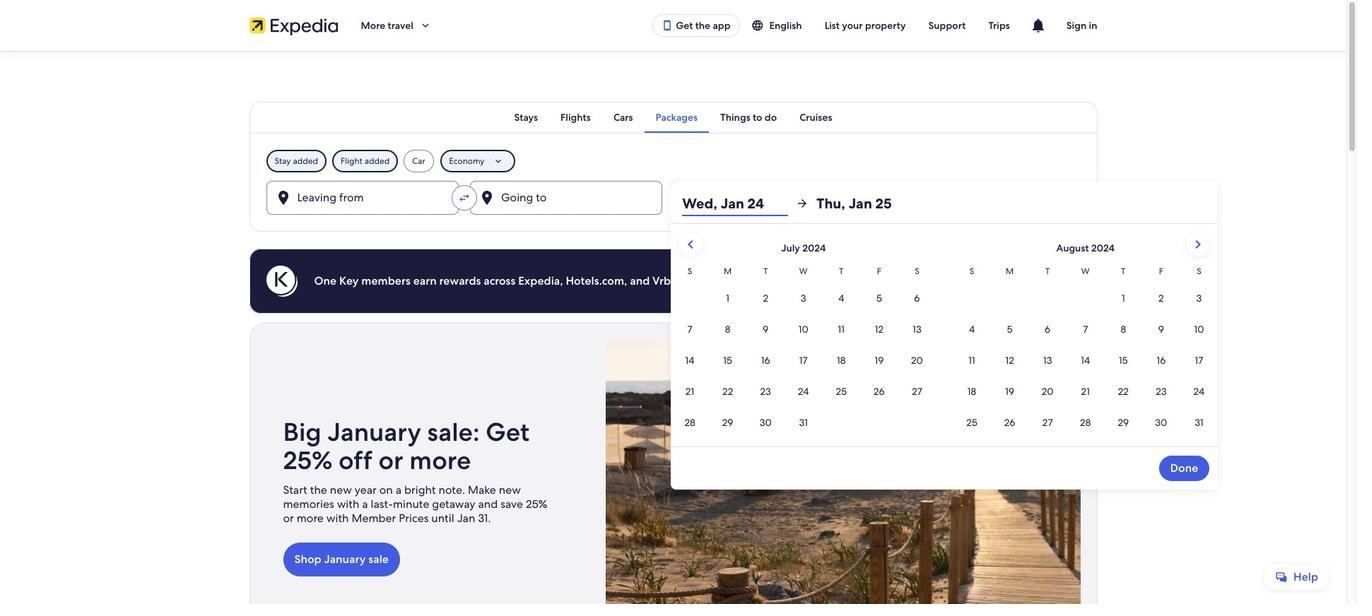 Task type: vqa. For each thing, say whether or not it's contained in the screenshot.
Stays image
no



Task type: locate. For each thing, give the bounding box(es) containing it.
25 right thu,
[[876, 194, 892, 213]]

expedia,
[[518, 274, 563, 288]]

more travel button
[[350, 13, 443, 38]]

get the app
[[676, 19, 731, 32]]

1 horizontal spatial new
[[499, 483, 521, 498]]

0 horizontal spatial more
[[297, 511, 324, 526]]

1 horizontal spatial 24
[[748, 194, 764, 213]]

support
[[929, 19, 966, 32]]

1 vertical spatial january
[[324, 552, 366, 567]]

one key members earn rewards across expedia, hotels.com, and vrbo
[[314, 274, 678, 288]]

next month image
[[1190, 236, 1207, 253]]

0 horizontal spatial 2024
[[803, 242, 826, 254]]

english button
[[740, 13, 813, 38]]

0 horizontal spatial or
[[283, 511, 294, 526]]

w down "august 2024"
[[1081, 266, 1090, 277]]

flights link
[[549, 102, 602, 133]]

the left app
[[695, 19, 710, 32]]

1 w from the left
[[799, 266, 808, 277]]

1 2024 from the left
[[803, 242, 826, 254]]

-
[[739, 196, 743, 211]]

1 horizontal spatial more
[[410, 444, 471, 477]]

0 horizontal spatial new
[[330, 483, 352, 498]]

25% right save
[[526, 497, 548, 512]]

list
[[825, 19, 840, 32]]

year
[[355, 483, 377, 498]]

the right the start
[[310, 483, 327, 498]]

2 f from the left
[[1159, 266, 1164, 277]]

added
[[293, 156, 318, 167], [365, 156, 390, 167]]

1 horizontal spatial 2024
[[1091, 242, 1115, 254]]

24 left -
[[723, 196, 736, 211]]

cars link
[[602, 102, 644, 133]]

added right 'stay'
[[293, 156, 318, 167]]

january up year
[[327, 416, 421, 449]]

1 vertical spatial and
[[478, 497, 498, 512]]

app
[[713, 19, 731, 32]]

25%
[[283, 444, 333, 477], [526, 497, 548, 512]]

3 s from the left
[[970, 266, 974, 277]]

memories
[[283, 497, 334, 512]]

or up on
[[378, 444, 403, 477]]

1 horizontal spatial 25
[[876, 194, 892, 213]]

31.
[[478, 511, 491, 526]]

0 vertical spatial get
[[676, 19, 693, 32]]

wed, jan 24 button
[[682, 191, 788, 216]]

list your property
[[825, 19, 906, 32]]

stay
[[275, 156, 291, 167]]

rewards
[[439, 274, 481, 288]]

0 horizontal spatial w
[[799, 266, 808, 277]]

25 inside button
[[767, 196, 780, 211]]

with
[[337, 497, 359, 512], [326, 511, 349, 526]]

more down the start
[[297, 511, 324, 526]]

f for july 2024
[[877, 266, 881, 277]]

0 vertical spatial or
[[378, 444, 403, 477]]

1 vertical spatial more
[[297, 511, 324, 526]]

0 horizontal spatial 25
[[767, 196, 780, 211]]

july
[[781, 242, 800, 254]]

and inside big january sale: get 25% off or more start the new year on a bright note. make new memories with a last-minute getaway and save 25% or more with member prices until jan 31.
[[478, 497, 498, 512]]

added right flight
[[365, 156, 390, 167]]

2 w from the left
[[1081, 266, 1090, 277]]

more up note. on the left bottom of page
[[410, 444, 471, 477]]

start
[[283, 483, 307, 498]]

get right download the app button "image"
[[676, 19, 693, 32]]

new right make
[[499, 483, 521, 498]]

3 t from the left
[[1045, 266, 1050, 277]]

1 m from the left
[[724, 266, 732, 277]]

august
[[1057, 242, 1089, 254]]

2 2024 from the left
[[1091, 242, 1115, 254]]

and left save
[[478, 497, 498, 512]]

w
[[799, 266, 808, 277], [1081, 266, 1090, 277]]

new
[[330, 483, 352, 498], [499, 483, 521, 498]]

with left member
[[326, 511, 349, 526]]

1 horizontal spatial m
[[1006, 266, 1014, 277]]

w down july 2024
[[799, 266, 808, 277]]

1 horizontal spatial or
[[378, 444, 403, 477]]

1 horizontal spatial w
[[1081, 266, 1090, 277]]

m
[[724, 266, 732, 277], [1006, 266, 1014, 277]]

sale:
[[427, 416, 480, 449]]

jan 24 - jan 25 button
[[671, 181, 831, 215]]

get inside big january sale: get 25% off or more start the new year on a bright note. make new memories with a last-minute getaway and save 25% or more with member prices until jan 31.
[[486, 416, 530, 449]]

wed,
[[682, 194, 717, 213]]

0 horizontal spatial the
[[310, 483, 327, 498]]

new left year
[[330, 483, 352, 498]]

w for august
[[1081, 266, 1090, 277]]

2 m from the left
[[1006, 266, 1014, 277]]

car
[[412, 156, 425, 167]]

hotels.com,
[[566, 274, 627, 288]]

0 horizontal spatial get
[[486, 416, 530, 449]]

1 horizontal spatial the
[[695, 19, 710, 32]]

prices
[[399, 511, 429, 526]]

across
[[484, 274, 516, 288]]

a right on
[[396, 483, 402, 498]]

2024 right july
[[803, 242, 826, 254]]

2 s from the left
[[915, 266, 919, 277]]

stay added
[[275, 156, 318, 167]]

tab list
[[249, 102, 1097, 133]]

the
[[695, 19, 710, 32], [310, 483, 327, 498]]

1 horizontal spatial a
[[396, 483, 402, 498]]

trips link
[[977, 13, 1021, 38]]

2 t from the left
[[839, 266, 844, 277]]

january inside big january sale: get 25% off or more start the new year on a bright note. make new memories with a last-minute getaway and save 25% or more with member prices until jan 31.
[[327, 416, 421, 449]]

1 s from the left
[[688, 266, 692, 277]]

packages
[[656, 111, 698, 124]]

t
[[763, 266, 768, 277], [839, 266, 844, 277], [1045, 266, 1050, 277], [1121, 266, 1126, 277]]

1 horizontal spatial f
[[1159, 266, 1164, 277]]

25 right -
[[767, 196, 780, 211]]

list your property link
[[813, 13, 917, 38]]

shop january sale link
[[283, 543, 400, 577]]

1 vertical spatial 25%
[[526, 497, 548, 512]]

big
[[283, 416, 321, 449]]

until
[[431, 511, 454, 526]]

a left last-
[[362, 497, 368, 512]]

1 horizontal spatial get
[[676, 19, 693, 32]]

25
[[876, 194, 892, 213], [767, 196, 780, 211]]

m for july 2024
[[724, 266, 732, 277]]

january
[[327, 416, 421, 449], [324, 552, 366, 567]]

0 horizontal spatial 24
[[723, 196, 736, 211]]

january for shop
[[324, 552, 366, 567]]

get right sale:
[[486, 416, 530, 449]]

or
[[378, 444, 403, 477], [283, 511, 294, 526]]

25% up the start
[[283, 444, 333, 477]]

the inside big january sale: get 25% off or more start the new year on a bright note. make new memories with a last-minute getaway and save 25% or more with member prices until jan 31.
[[310, 483, 327, 498]]

or down the start
[[283, 511, 294, 526]]

a
[[396, 483, 402, 498], [362, 497, 368, 512]]

more
[[410, 444, 471, 477], [297, 511, 324, 526]]

0 horizontal spatial f
[[877, 266, 881, 277]]

do
[[765, 111, 777, 124]]

24
[[748, 194, 764, 213], [723, 196, 736, 211]]

1 vertical spatial the
[[310, 483, 327, 498]]

1 horizontal spatial added
[[365, 156, 390, 167]]

24 right -
[[748, 194, 764, 213]]

1 new from the left
[[330, 483, 352, 498]]

2024
[[803, 242, 826, 254], [1091, 242, 1115, 254]]

done
[[1170, 461, 1198, 476]]

jan
[[721, 194, 744, 213], [849, 194, 872, 213], [702, 196, 720, 211], [746, 196, 764, 211], [457, 511, 475, 526]]

0 horizontal spatial and
[[478, 497, 498, 512]]

and left vrbo
[[630, 274, 650, 288]]

1 added from the left
[[293, 156, 318, 167]]

january inside shop january sale link
[[324, 552, 366, 567]]

expedia logo image
[[249, 16, 338, 35]]

0 horizontal spatial added
[[293, 156, 318, 167]]

in
[[1089, 19, 1097, 32]]

shop
[[294, 552, 321, 567]]

january left sale
[[324, 552, 366, 567]]

sign in button
[[1055, 13, 1109, 38]]

1 vertical spatial get
[[486, 416, 530, 449]]

shop january sale
[[294, 552, 389, 567]]

0 horizontal spatial 25%
[[283, 444, 333, 477]]

0 horizontal spatial m
[[724, 266, 732, 277]]

earn
[[413, 274, 437, 288]]

2024 right august
[[1091, 242, 1115, 254]]

note.
[[439, 483, 465, 498]]

0 vertical spatial more
[[410, 444, 471, 477]]

1 horizontal spatial and
[[630, 274, 650, 288]]

last-
[[371, 497, 393, 512]]

2 added from the left
[[365, 156, 390, 167]]

1 f from the left
[[877, 266, 881, 277]]

tab list containing stays
[[249, 102, 1097, 133]]

and
[[630, 274, 650, 288], [478, 497, 498, 512]]

0 vertical spatial january
[[327, 416, 421, 449]]



Task type: describe. For each thing, give the bounding box(es) containing it.
things to do
[[720, 111, 777, 124]]

25 inside button
[[876, 194, 892, 213]]

tab list inside big january sale: get 25% off or more "main content"
[[249, 102, 1097, 133]]

bright
[[404, 483, 436, 498]]

2024 for august 2024
[[1091, 242, 1115, 254]]

2 new from the left
[[499, 483, 521, 498]]

previous month image
[[682, 236, 699, 253]]

wed, jan 24
[[682, 194, 764, 213]]

flights
[[561, 111, 591, 124]]

f for august 2024
[[1159, 266, 1164, 277]]

july 2024
[[781, 242, 826, 254]]

big january sale: get 25% off or more start the new year on a bright note. make new memories with a last-minute getaway and save 25% or more with member prices until jan 31.
[[283, 416, 548, 526]]

economy
[[449, 156, 484, 167]]

2024 for july 2024
[[803, 242, 826, 254]]

with left last-
[[337, 497, 359, 512]]

on
[[379, 483, 393, 498]]

members
[[361, 274, 411, 288]]

vrbo
[[653, 274, 678, 288]]

trips
[[989, 19, 1010, 32]]

0 vertical spatial the
[[695, 19, 710, 32]]

done button
[[1159, 456, 1210, 481]]

sign
[[1067, 19, 1087, 32]]

stays link
[[503, 102, 549, 133]]

added for flight added
[[365, 156, 390, 167]]

communication center icon image
[[1030, 17, 1047, 34]]

24 inside button
[[748, 194, 764, 213]]

january for big
[[327, 416, 421, 449]]

stays
[[514, 111, 538, 124]]

sale
[[368, 552, 389, 567]]

getaway
[[432, 497, 475, 512]]

jan 24 - jan 25
[[702, 196, 780, 211]]

august 2024
[[1057, 242, 1115, 254]]

flight
[[341, 156, 362, 167]]

m for august 2024
[[1006, 266, 1014, 277]]

added for stay added
[[293, 156, 318, 167]]

minute
[[393, 497, 429, 512]]

jan inside big january sale: get 25% off or more start the new year on a bright note. make new memories with a last-minute getaway and save 25% or more with member prices until jan 31.
[[457, 511, 475, 526]]

0 horizontal spatial a
[[362, 497, 368, 512]]

travel
[[388, 19, 413, 32]]

get the app link
[[653, 14, 740, 37]]

w for july
[[799, 266, 808, 277]]

packages link
[[644, 102, 709, 133]]

save
[[501, 497, 523, 512]]

0 vertical spatial and
[[630, 274, 650, 288]]

your
[[842, 19, 863, 32]]

24 inside button
[[723, 196, 736, 211]]

things
[[720, 111, 750, 124]]

1 horizontal spatial 25%
[[526, 497, 548, 512]]

more travel
[[361, 19, 413, 32]]

more
[[361, 19, 385, 32]]

get inside the "get the app" link
[[676, 19, 693, 32]]

thu, jan 25
[[817, 194, 892, 213]]

economy button
[[441, 150, 516, 172]]

english
[[769, 19, 802, 32]]

member
[[352, 511, 396, 526]]

key
[[339, 274, 359, 288]]

4 s from the left
[[1197, 266, 1202, 277]]

thu,
[[817, 194, 845, 213]]

trailing image
[[419, 19, 432, 32]]

cars
[[614, 111, 633, 124]]

off
[[339, 444, 372, 477]]

things to do link
[[709, 102, 788, 133]]

small image
[[751, 19, 769, 32]]

1 vertical spatial or
[[283, 511, 294, 526]]

one
[[314, 274, 337, 288]]

1 t from the left
[[763, 266, 768, 277]]

flight added
[[341, 156, 390, 167]]

cruises link
[[788, 102, 844, 133]]

make
[[468, 483, 496, 498]]

swap origin and destination values image
[[458, 192, 471, 204]]

property
[[865, 19, 906, 32]]

0 vertical spatial 25%
[[283, 444, 333, 477]]

to
[[753, 111, 762, 124]]

cruises
[[800, 111, 832, 124]]

big january sale: get 25% off or more main content
[[0, 51, 1347, 604]]

support link
[[917, 13, 977, 38]]

4 t from the left
[[1121, 266, 1126, 277]]

thu, jan 25 button
[[817, 191, 923, 216]]

sign in
[[1067, 19, 1097, 32]]

download the app button image
[[662, 20, 673, 31]]



